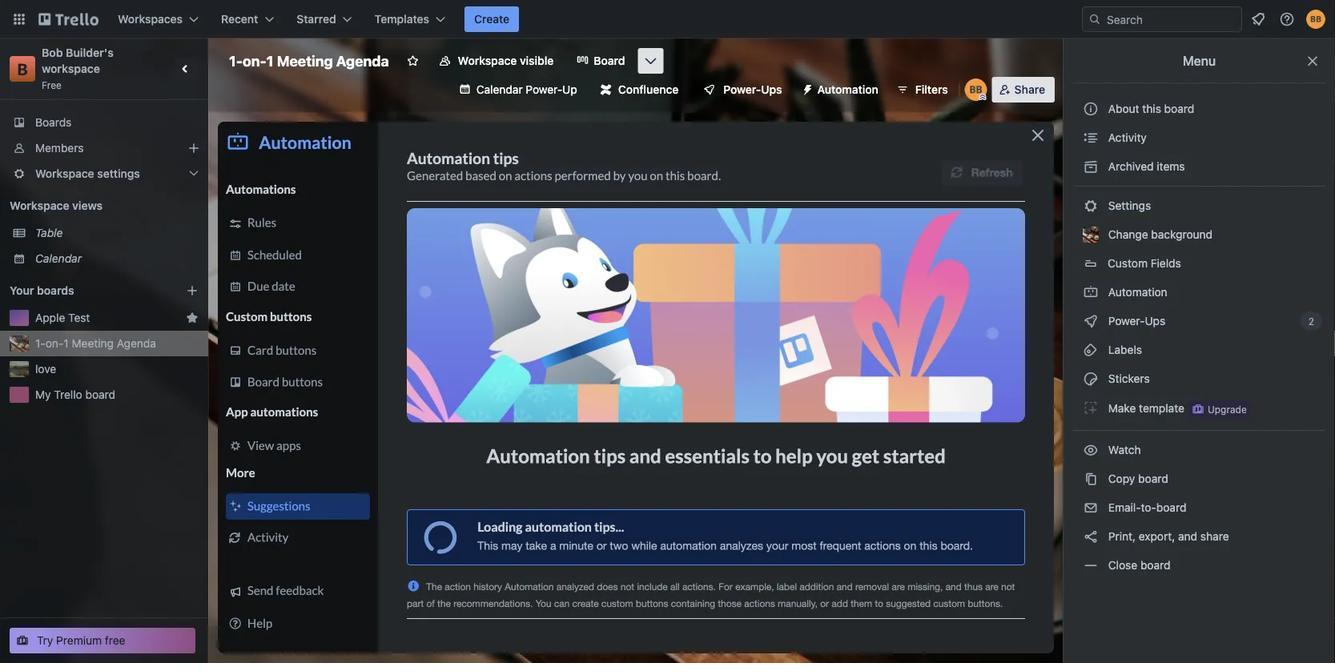 Task type: vqa. For each thing, say whether or not it's contained in the screenshot.
the Automation link
yes



Task type: describe. For each thing, give the bounding box(es) containing it.
workspace settings
[[35, 167, 140, 180]]

power-ups button
[[692, 77, 792, 103]]

calendar for calendar power-up
[[476, 83, 523, 96]]

table
[[35, 226, 63, 240]]

1- inside board name text box
[[229, 52, 243, 69]]

automation link
[[1073, 280, 1326, 305]]

print, export, and share
[[1106, 530, 1229, 543]]

sm image inside automation button
[[795, 77, 818, 99]]

automation inside automation link
[[1106, 286, 1168, 299]]

automation inside automation button
[[818, 83, 879, 96]]

love
[[35, 363, 56, 376]]

0 notifications image
[[1249, 10, 1268, 29]]

stickers
[[1106, 372, 1150, 385]]

meeting inside board name text box
[[277, 52, 333, 69]]

calendar power-up link
[[449, 77, 587, 103]]

share
[[1015, 83, 1045, 96]]

workspace views
[[10, 199, 103, 212]]

board up to-
[[1138, 472, 1169, 485]]

ups inside button
[[761, 83, 782, 96]]

on- inside board name text box
[[243, 52, 267, 69]]

2
[[1309, 316, 1315, 327]]

workspace visible button
[[429, 48, 563, 74]]

make template
[[1106, 402, 1185, 415]]

items
[[1157, 160, 1185, 173]]

1 vertical spatial on-
[[46, 337, 64, 350]]

sm image for make template
[[1083, 400, 1099, 416]]

board
[[594, 54, 625, 67]]

members link
[[0, 135, 208, 161]]

boards link
[[0, 110, 208, 135]]

try premium free button
[[10, 628, 195, 654]]

bob
[[42, 46, 63, 59]]

watch link
[[1073, 437, 1326, 463]]

workspace navigation collapse icon image
[[175, 58, 197, 80]]

custom fields
[[1108, 257, 1181, 270]]

copy board link
[[1073, 466, 1326, 492]]

boards
[[37, 284, 74, 297]]

boards
[[35, 116, 72, 129]]

free
[[42, 79, 62, 91]]

free
[[105, 634, 125, 647]]

template
[[1139, 402, 1185, 415]]

automation button
[[795, 77, 888, 103]]

bob builder (bobbuilder40) image
[[1307, 10, 1326, 29]]

background
[[1151, 228, 1213, 241]]

members
[[35, 141, 84, 155]]

customize views image
[[643, 53, 659, 69]]

this
[[1143, 102, 1162, 115]]

back to home image
[[38, 6, 99, 32]]

archived
[[1109, 160, 1154, 173]]

workspaces
[[118, 12, 183, 26]]

power- inside button
[[724, 83, 761, 96]]

labels link
[[1073, 337, 1326, 363]]

confluence icon image
[[601, 84, 612, 95]]

sm image for print, export, and share
[[1083, 529, 1099, 545]]

activity link
[[1073, 125, 1326, 151]]

close board
[[1106, 559, 1171, 572]]

watch
[[1106, 443, 1144, 457]]

custom fields button
[[1073, 251, 1326, 276]]

my
[[35, 388, 51, 401]]

apple test
[[35, 311, 90, 324]]

0 horizontal spatial 1
[[64, 337, 69, 350]]

premium
[[56, 634, 102, 647]]

share button
[[992, 77, 1055, 103]]

make
[[1109, 402, 1136, 415]]

email-to-board link
[[1073, 495, 1326, 521]]

sm image for watch
[[1083, 442, 1099, 458]]

about this board
[[1109, 102, 1195, 115]]

labels
[[1106, 343, 1142, 356]]

workspace for workspace settings
[[35, 167, 94, 180]]

calendar link
[[35, 251, 199, 267]]

confluence
[[618, 83, 679, 96]]

apple test link
[[35, 310, 179, 326]]

and
[[1179, 530, 1198, 543]]

board for to-
[[1157, 501, 1187, 514]]

about
[[1109, 102, 1140, 115]]

love link
[[35, 361, 199, 377]]

b
[[17, 59, 28, 78]]

board link
[[567, 48, 635, 74]]

trello
[[54, 388, 82, 401]]

0 horizontal spatial 1-
[[35, 337, 46, 350]]

share
[[1201, 530, 1229, 543]]

sm image for activity
[[1083, 130, 1099, 146]]

workspace visible
[[458, 54, 554, 67]]

starred icon image
[[186, 312, 199, 324]]

board for trello
[[85, 388, 115, 401]]

email-
[[1109, 501, 1141, 514]]

copy board
[[1106, 472, 1169, 485]]

sm image for archived items
[[1083, 159, 1099, 175]]

sm image for close board
[[1083, 558, 1099, 574]]

settings
[[97, 167, 140, 180]]

sm image for stickers
[[1083, 371, 1099, 387]]

1-on-1 meeting agenda inside board name text box
[[229, 52, 389, 69]]

sm image for labels
[[1083, 342, 1099, 358]]

activity
[[1106, 131, 1147, 144]]

try premium free
[[37, 634, 125, 647]]

workspace settings button
[[0, 161, 208, 187]]

create button
[[465, 6, 519, 32]]



Task type: locate. For each thing, give the bounding box(es) containing it.
board down love link
[[85, 388, 115, 401]]

1 sm image from the top
[[1083, 198, 1099, 214]]

0 horizontal spatial on-
[[46, 337, 64, 350]]

my trello board link
[[35, 387, 199, 403]]

sm image for email-to-board
[[1083, 500, 1099, 516]]

0 horizontal spatial meeting
[[72, 337, 114, 350]]

2 vertical spatial workspace
[[10, 199, 69, 212]]

1 horizontal spatial calendar
[[476, 83, 523, 96]]

close board link
[[1073, 553, 1326, 578]]

views
[[72, 199, 103, 212]]

automation left filters button
[[818, 83, 879, 96]]

create
[[474, 12, 510, 26]]

ups left automation button
[[761, 83, 782, 96]]

sm image left activity
[[1083, 130, 1099, 146]]

1-on-1 meeting agenda
[[229, 52, 389, 69], [35, 337, 156, 350]]

workspace
[[458, 54, 517, 67], [35, 167, 94, 180], [10, 199, 69, 212]]

up
[[563, 83, 577, 96]]

automation
[[818, 83, 879, 96], [1106, 286, 1168, 299]]

5 sm image from the top
[[1083, 400, 1099, 416]]

board right this
[[1165, 102, 1195, 115]]

to-
[[1141, 501, 1157, 514]]

sm image inside stickers link
[[1083, 371, 1099, 387]]

meeting
[[277, 52, 333, 69], [72, 337, 114, 350]]

workspace inside button
[[458, 54, 517, 67]]

workspaces button
[[108, 6, 208, 32]]

4 sm image from the top
[[1083, 342, 1099, 358]]

1 vertical spatial power-ups
[[1106, 314, 1169, 328]]

0 horizontal spatial calendar
[[35, 252, 82, 265]]

0 horizontal spatial power-
[[526, 83, 563, 96]]

your boards with 4 items element
[[10, 281, 162, 300]]

sm image inside email-to-board link
[[1083, 500, 1099, 516]]

1- up love
[[35, 337, 46, 350]]

1 horizontal spatial meeting
[[277, 52, 333, 69]]

7 sm image from the top
[[1083, 500, 1099, 516]]

sm image inside archived items link
[[1083, 159, 1099, 175]]

export,
[[1139, 530, 1175, 543]]

on- down "recent" dropdown button
[[243, 52, 267, 69]]

bob builder's workspace link
[[42, 46, 117, 75]]

0 vertical spatial ups
[[761, 83, 782, 96]]

workspace
[[42, 62, 100, 75]]

workspace for workspace views
[[10, 199, 69, 212]]

0 horizontal spatial automation
[[818, 83, 879, 96]]

1 vertical spatial 1-
[[35, 337, 46, 350]]

board inside button
[[1165, 102, 1195, 115]]

sm image inside close board link
[[1083, 558, 1099, 574]]

sm image
[[795, 77, 818, 99], [1083, 130, 1099, 146], [1083, 159, 1099, 175], [1083, 371, 1099, 387], [1083, 471, 1099, 487]]

agenda inside board name text box
[[336, 52, 389, 69]]

0 vertical spatial power-ups
[[724, 83, 782, 96]]

sm image left copy
[[1083, 471, 1099, 487]]

power- inside 'link'
[[526, 83, 563, 96]]

1-on-1 meeting agenda down starred
[[229, 52, 389, 69]]

fields
[[1151, 257, 1181, 270]]

1 vertical spatial agenda
[[117, 337, 156, 350]]

calendar
[[476, 83, 523, 96], [35, 252, 82, 265]]

Search field
[[1102, 7, 1242, 31]]

your boards
[[10, 284, 74, 297]]

1 vertical spatial 1
[[64, 337, 69, 350]]

filters
[[915, 83, 948, 96]]

1
[[267, 52, 274, 69], [64, 337, 69, 350]]

2 sm image from the top
[[1083, 284, 1099, 300]]

ups
[[761, 83, 782, 96], [1145, 314, 1166, 328]]

0 vertical spatial automation
[[818, 83, 879, 96]]

calendar down table
[[35, 252, 82, 265]]

my trello board
[[35, 388, 115, 401]]

automation down custom fields
[[1106, 286, 1168, 299]]

workspace up table
[[10, 199, 69, 212]]

9 sm image from the top
[[1083, 558, 1099, 574]]

0 horizontal spatial ups
[[761, 83, 782, 96]]

workspace inside popup button
[[35, 167, 94, 180]]

1 horizontal spatial automation
[[1106, 286, 1168, 299]]

1- down recent
[[229, 52, 243, 69]]

2 horizontal spatial power-
[[1109, 314, 1145, 328]]

open information menu image
[[1279, 11, 1295, 27]]

ups down automation link at top right
[[1145, 314, 1166, 328]]

0 horizontal spatial 1-on-1 meeting agenda
[[35, 337, 156, 350]]

1 down "recent" dropdown button
[[267, 52, 274, 69]]

bob builder's workspace free
[[42, 46, 117, 91]]

0 vertical spatial 1-
[[229, 52, 243, 69]]

agenda up love link
[[117, 337, 156, 350]]

0 vertical spatial calendar
[[476, 83, 523, 96]]

1 horizontal spatial ups
[[1145, 314, 1166, 328]]

workspace for workspace visible
[[458, 54, 517, 67]]

add board image
[[186, 284, 199, 297]]

copy
[[1109, 472, 1135, 485]]

1 vertical spatial ups
[[1145, 314, 1166, 328]]

email-to-board
[[1106, 501, 1187, 514]]

1 vertical spatial workspace
[[35, 167, 94, 180]]

0 vertical spatial 1-on-1 meeting agenda
[[229, 52, 389, 69]]

builder's
[[66, 46, 114, 59]]

workspace down create button
[[458, 54, 517, 67]]

sm image for settings
[[1083, 198, 1099, 214]]

board for this
[[1165, 102, 1195, 115]]

agenda left star or unstar board icon at the left top of page
[[336, 52, 389, 69]]

power-ups inside button
[[724, 83, 782, 96]]

print,
[[1109, 530, 1136, 543]]

filters button
[[891, 77, 953, 103]]

settings link
[[1073, 193, 1326, 219]]

0 vertical spatial workspace
[[458, 54, 517, 67]]

recent button
[[212, 6, 284, 32]]

sm image inside settings link
[[1083, 198, 1099, 214]]

your
[[10, 284, 34, 297]]

stickers link
[[1073, 366, 1326, 392]]

sm image for automation
[[1083, 284, 1099, 300]]

sm image for power-ups
[[1083, 313, 1099, 329]]

change
[[1109, 228, 1148, 241]]

sm image left archived
[[1083, 159, 1099, 175]]

1 horizontal spatial 1-on-1 meeting agenda
[[229, 52, 389, 69]]

bob builder (bobbuilder40) image
[[965, 79, 988, 101]]

0 horizontal spatial agenda
[[117, 337, 156, 350]]

1-on-1 meeting agenda link
[[35, 336, 199, 352]]

sm image inside labels link
[[1083, 342, 1099, 358]]

confluence button
[[591, 77, 688, 103]]

about this board button
[[1073, 96, 1326, 122]]

1 horizontal spatial 1
[[267, 52, 274, 69]]

starred
[[297, 12, 336, 26]]

search image
[[1089, 13, 1102, 26]]

archived items link
[[1073, 154, 1326, 179]]

1 horizontal spatial 1-
[[229, 52, 243, 69]]

1-
[[229, 52, 243, 69], [35, 337, 46, 350]]

table link
[[35, 225, 199, 241]]

6 sm image from the top
[[1083, 442, 1099, 458]]

change background
[[1106, 228, 1213, 241]]

1 horizontal spatial agenda
[[336, 52, 389, 69]]

upgrade
[[1208, 404, 1247, 415]]

board up print, export, and share
[[1157, 501, 1187, 514]]

close
[[1109, 559, 1138, 572]]

sm image inside activity link
[[1083, 130, 1099, 146]]

0 vertical spatial on-
[[243, 52, 267, 69]]

calendar for calendar
[[35, 252, 82, 265]]

1 horizontal spatial on-
[[243, 52, 267, 69]]

1 down apple test
[[64, 337, 69, 350]]

recent
[[221, 12, 258, 26]]

Board name text field
[[221, 48, 397, 74]]

board
[[1165, 102, 1195, 115], [85, 388, 115, 401], [1138, 472, 1169, 485], [1157, 501, 1187, 514], [1141, 559, 1171, 572]]

1 vertical spatial meeting
[[72, 337, 114, 350]]

0 vertical spatial meeting
[[277, 52, 333, 69]]

starred button
[[287, 6, 362, 32]]

1 horizontal spatial power-ups
[[1106, 314, 1169, 328]]

star or unstar board image
[[407, 54, 420, 67]]

archived items
[[1106, 160, 1185, 173]]

sm image
[[1083, 198, 1099, 214], [1083, 284, 1099, 300], [1083, 313, 1099, 329], [1083, 342, 1099, 358], [1083, 400, 1099, 416], [1083, 442, 1099, 458], [1083, 500, 1099, 516], [1083, 529, 1099, 545], [1083, 558, 1099, 574]]

0 vertical spatial 1
[[267, 52, 274, 69]]

sm image for copy board
[[1083, 471, 1099, 487]]

templates
[[375, 12, 429, 26]]

apple
[[35, 311, 65, 324]]

1 vertical spatial automation
[[1106, 286, 1168, 299]]

sm image right power-ups button
[[795, 77, 818, 99]]

1 vertical spatial calendar
[[35, 252, 82, 265]]

sm image left stickers at right
[[1083, 371, 1099, 387]]

this member is an admin of this board. image
[[980, 94, 987, 101]]

templates button
[[365, 6, 455, 32]]

meeting down test
[[72, 337, 114, 350]]

1 inside board name text box
[[267, 52, 274, 69]]

try
[[37, 634, 53, 647]]

sm image inside automation link
[[1083, 284, 1099, 300]]

power-
[[526, 83, 563, 96], [724, 83, 761, 96], [1109, 314, 1145, 328]]

1 horizontal spatial power-
[[724, 83, 761, 96]]

board down export,
[[1141, 559, 1171, 572]]

workspace down members at the left
[[35, 167, 94, 180]]

on- down apple
[[46, 337, 64, 350]]

meeting down starred
[[277, 52, 333, 69]]

0 vertical spatial agenda
[[336, 52, 389, 69]]

8 sm image from the top
[[1083, 529, 1099, 545]]

calendar down workspace visible button
[[476, 83, 523, 96]]

1-on-1 meeting agenda down "apple test" link
[[35, 337, 156, 350]]

0 horizontal spatial power-ups
[[724, 83, 782, 96]]

sm image inside watch link
[[1083, 442, 1099, 458]]

print, export, and share link
[[1073, 524, 1326, 550]]

1 vertical spatial 1-on-1 meeting agenda
[[35, 337, 156, 350]]

b link
[[10, 56, 35, 82]]

upgrade button
[[1189, 400, 1250, 419]]

primary element
[[0, 0, 1335, 38]]

menu
[[1183, 53, 1216, 68]]

settings
[[1106, 199, 1151, 212]]

change background link
[[1073, 222, 1326, 248]]

sm image inside 'print, export, and share' link
[[1083, 529, 1099, 545]]

calendar inside 'link'
[[476, 83, 523, 96]]

visible
[[520, 54, 554, 67]]

sm image inside copy board link
[[1083, 471, 1099, 487]]

3 sm image from the top
[[1083, 313, 1099, 329]]



